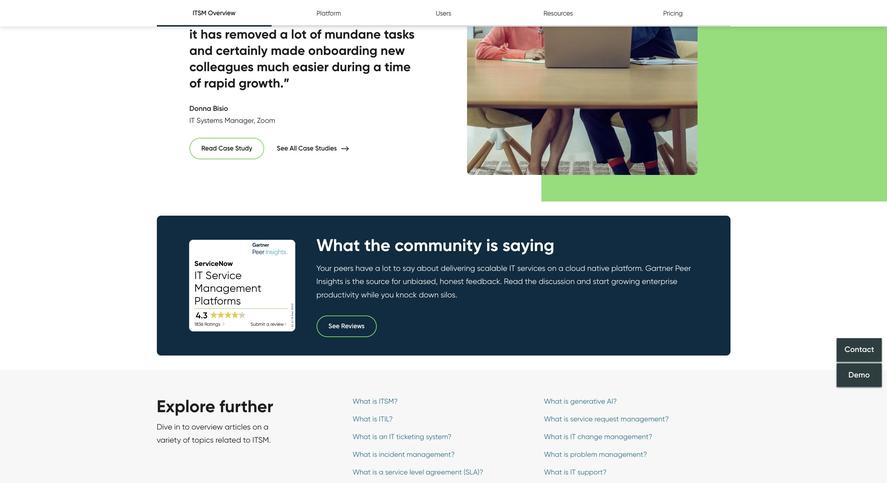 Task type: locate. For each thing, give the bounding box(es) containing it.
what for what is itsm?
[[353, 397, 371, 406]]

has
[[268, 0, 289, 9], [201, 26, 222, 42]]

say
[[403, 264, 415, 273]]

lot up made
[[291, 26, 307, 42]]

the
[[365, 235, 391, 256], [353, 277, 364, 286], [525, 277, 537, 286]]

what is itsm? link
[[353, 397, 398, 406]]

it
[[190, 116, 195, 125], [510, 264, 516, 273], [195, 269, 203, 282], [390, 433, 395, 441], [571, 433, 576, 441], [571, 468, 576, 477]]

is left itil? at the bottom left
[[373, 415, 378, 424]]

is
[[487, 235, 499, 256], [345, 277, 351, 286], [373, 397, 378, 406], [564, 397, 569, 406], [373, 415, 378, 424], [564, 415, 569, 424], [373, 433, 378, 441], [564, 433, 569, 441], [373, 451, 378, 459], [564, 451, 569, 459], [373, 468, 378, 477], [564, 468, 569, 477]]

read
[[504, 277, 523, 286]]

donna bisio it systems manager, zoom
[[190, 104, 275, 125]]

0 vertical spatial and
[[190, 42, 213, 58]]

1 horizontal spatial has
[[268, 0, 289, 9]]

submit a review
[[251, 322, 284, 327]]

to right in at the bottom left of the page
[[182, 422, 190, 432]]

onboarding
[[309, 42, 378, 58]]

of left topics
[[183, 436, 190, 445]]

unbiased,
[[403, 277, 438, 286]]

systems
[[197, 116, 223, 125]]

dive in to overview articles on a variety of topics related to itsm.
[[157, 422, 271, 445]]

what is an it ticketing system? link
[[353, 433, 452, 441]]

is for what is itil?
[[373, 415, 378, 424]]

a up itsm.
[[264, 422, 269, 432]]

lot inside your peers have a lot to say about delivering scalable it services on a cloud native platform. gartner peer insights is the source for unbiased, honest feedback. read the discussion and start growing enterprise productivity while you knock down silos.
[[382, 264, 392, 273]]

it down donna at the left top
[[190, 116, 195, 125]]

of down provided
[[310, 26, 322, 42]]

explore further
[[157, 396, 274, 417]]

0 vertical spatial for
[[223, 10, 239, 25]]

in
[[174, 422, 180, 432]]

and down cloud
[[577, 277, 592, 286]]

1 vertical spatial for
[[392, 277, 401, 286]]

0 vertical spatial on
[[548, 264, 557, 273]]

0 horizontal spatial for
[[223, 10, 239, 25]]

to left itsm.
[[243, 436, 251, 445]]

is left generative
[[564, 397, 569, 406]]

what for what is it change management?
[[545, 433, 563, 441]]

colleagues up rapid
[[190, 59, 254, 74]]

is left change
[[564, 433, 569, 441]]

it inside donna bisio it systems manager, zoom
[[190, 116, 195, 125]]

0 horizontal spatial service
[[386, 468, 408, 477]]

service down what is generative ai?
[[571, 415, 593, 424]]

management
[[195, 282, 262, 294]]

tasks
[[384, 26, 415, 42]]

topics
[[192, 436, 214, 445]]

is down what is incident management?
[[373, 468, 378, 477]]

is down the what is generative ai? link
[[564, 415, 569, 424]]

1 horizontal spatial service
[[571, 415, 593, 424]]

lot inside "servicenow has provided frictionless ways for colleagues to handle their it; it has removed a lot of mundane tasks and certainly made onboarding new colleagues much easier during a time of rapid growth."
[[291, 26, 307, 42]]

1 horizontal spatial and
[[577, 277, 592, 286]]

system?
[[426, 433, 452, 441]]

contact link
[[838, 338, 883, 362]]

is left support?
[[564, 468, 569, 477]]

productivity
[[317, 290, 359, 299]]

during
[[332, 59, 371, 74]]

what for what is it support?
[[545, 468, 563, 477]]

colleagues up removed
[[242, 10, 306, 25]]

dive
[[157, 422, 172, 432]]

of
[[310, 26, 322, 42], [190, 75, 201, 91], [291, 321, 294, 323], [183, 436, 190, 445]]

is for what is incident management?
[[373, 451, 378, 459]]

0 vertical spatial colleagues
[[242, 10, 306, 25]]

donna
[[190, 104, 211, 113]]

and inside your peers have a lot to say about delivering scalable it services on a cloud native platform. gartner peer insights is the source for unbiased, honest feedback. read the discussion and start growing enterprise productivity while you knock down silos.
[[577, 277, 592, 286]]

service down incident
[[386, 468, 408, 477]]

a left review
[[267, 322, 270, 327]]

down
[[419, 290, 439, 299]]

what for what is generative ai?
[[545, 397, 563, 406]]

scalable
[[478, 264, 508, 273]]

it down servicenow
[[195, 269, 203, 282]]

what is a service level agreement (sla)?
[[353, 468, 484, 477]]

is left incident
[[373, 451, 378, 459]]

to down provided
[[309, 10, 322, 25]]

time
[[385, 59, 411, 74]]

agreement
[[426, 468, 462, 477]]

while
[[361, 290, 379, 299]]

lot up source
[[382, 264, 392, 273]]

management?
[[621, 415, 669, 424], [605, 433, 653, 441], [407, 451, 455, 459], [600, 451, 648, 459]]

is down "peers"
[[345, 277, 351, 286]]

0 horizontal spatial has
[[201, 26, 222, 42]]

as of 14 dec 2023
[[291, 304, 294, 327]]

a up source
[[376, 264, 381, 273]]

to left say
[[394, 264, 401, 273]]

zoom
[[257, 116, 275, 125]]

enterprise
[[643, 277, 678, 286]]

for down "servicenow
[[223, 10, 239, 25]]

ai?
[[608, 397, 617, 406]]

to inside "servicenow has provided frictionless ways for colleagues to handle their it; it has removed a lot of mundane tasks and certainly made onboarding new colleagues much easier during a time of rapid growth."
[[309, 10, 322, 25]]

and down it
[[190, 42, 213, 58]]

service
[[571, 415, 593, 424], [386, 468, 408, 477]]

what is a service level agreement (sla)? link
[[353, 468, 484, 477]]

their
[[369, 10, 396, 25]]

on up discussion
[[548, 264, 557, 273]]

is left an
[[373, 433, 378, 441]]

it up read
[[510, 264, 516, 273]]

1 vertical spatial lot
[[382, 264, 392, 273]]

rapid
[[204, 75, 236, 91]]

is left "problem"
[[564, 451, 569, 459]]

1 horizontal spatial lot
[[382, 264, 392, 273]]

1 horizontal spatial for
[[392, 277, 401, 286]]

insights
[[317, 277, 344, 286]]

certainly
[[216, 42, 268, 58]]

14
[[291, 317, 294, 320]]

a up discussion
[[559, 264, 564, 273]]

gartner
[[646, 264, 674, 273]]

dec
[[291, 311, 294, 316]]

0 vertical spatial lot
[[291, 26, 307, 42]]

for
[[223, 10, 239, 25], [392, 277, 401, 286]]

is left itsm?
[[373, 397, 378, 406]]

is for what is it change management?
[[564, 433, 569, 441]]

is for what is itsm?
[[373, 397, 378, 406]]

about
[[417, 264, 439, 273]]

removed
[[225, 26, 277, 42]]

problem
[[571, 451, 598, 459]]

support?
[[578, 468, 607, 477]]

much
[[257, 59, 289, 74]]

native
[[588, 264, 610, 273]]

what is incident management?
[[353, 451, 455, 459]]

your peers have a lot to say about delivering scalable it services on a cloud native platform. gartner peer insights is the source for unbiased, honest feedback. read the discussion and start growing enterprise productivity while you knock down silos.
[[317, 264, 692, 299]]

peers
[[334, 264, 354, 273]]

request
[[595, 415, 620, 424]]

0 horizontal spatial lot
[[291, 26, 307, 42]]

1 vertical spatial on
[[253, 422, 262, 432]]

for up you
[[392, 277, 401, 286]]

1 horizontal spatial on
[[548, 264, 557, 273]]

on up itsm.
[[253, 422, 262, 432]]

it
[[190, 26, 198, 42]]

what for what is a service level agreement (sla)?
[[353, 468, 371, 477]]

demo link
[[838, 364, 883, 387]]

cloud
[[566, 264, 586, 273]]

0 horizontal spatial on
[[253, 422, 262, 432]]

0 horizontal spatial and
[[190, 42, 213, 58]]

is for what is problem management?
[[564, 451, 569, 459]]

1 vertical spatial and
[[577, 277, 592, 286]]

it inside your peers have a lot to say about delivering scalable it services on a cloud native platform. gartner peer insights is the source for unbiased, honest feedback. read the discussion and start growing enterprise productivity while you knock down silos.
[[510, 264, 516, 273]]

the down the services
[[525, 277, 537, 286]]

what is problem management?
[[545, 451, 648, 459]]

lot
[[291, 26, 307, 42], [382, 264, 392, 273]]

feedback.
[[466, 277, 503, 286]]

to
[[309, 10, 322, 25], [394, 264, 401, 273], [182, 422, 190, 432], [243, 436, 251, 445]]

colleagues
[[242, 10, 306, 25], [190, 59, 254, 74]]

contact
[[845, 345, 875, 355]]



Task type: vqa. For each thing, say whether or not it's contained in the screenshot.
delivering
yes



Task type: describe. For each thing, give the bounding box(es) containing it.
what is service request management? link
[[545, 415, 669, 424]]

silos.
[[441, 290, 458, 299]]

level
[[410, 468, 424, 477]]

what is it change management? link
[[545, 433, 653, 441]]

what for what is an it ticketing system?
[[353, 433, 371, 441]]

an
[[379, 433, 388, 441]]

services
[[518, 264, 546, 273]]

ratings
[[205, 322, 221, 327]]

easier
[[293, 59, 329, 74]]

what is incident management? link
[[353, 451, 455, 459]]

servicenow
[[195, 259, 233, 268]]

(sla)?
[[464, 468, 484, 477]]

what is an it ticketing system?
[[353, 433, 452, 441]]

what for what is problem management?
[[545, 451, 563, 459]]

itsm.
[[253, 436, 271, 445]]

for inside your peers have a lot to say about delivering scalable it services on a cloud native platform. gartner peer insights is the source for unbiased, honest feedback. read the discussion and start growing enterprise productivity while you knock down silos.
[[392, 277, 401, 286]]

1 vertical spatial colleagues
[[190, 59, 254, 74]]

source
[[366, 277, 390, 286]]

a up made
[[280, 26, 288, 42]]

and inside "servicenow has provided frictionless ways for colleagues to handle their it; it has removed a lot of mundane tasks and certainly made onboarding new colleagues much easier during a time of rapid growth."
[[190, 42, 213, 58]]

what is itsm?
[[353, 397, 398, 406]]

what is it support? link
[[545, 468, 607, 477]]

a down incident
[[379, 468, 384, 477]]

frictionless
[[348, 0, 412, 9]]

2023
[[291, 304, 294, 310]]

of left rapid
[[190, 75, 201, 91]]

on inside your peers have a lot to say about delivering scalable it services on a cloud native platform. gartner peer insights is the source for unbiased, honest feedback. read the discussion and start growing enterprise productivity while you knock down silos.
[[548, 264, 557, 273]]

manager,
[[225, 116, 256, 125]]

the down have
[[353, 277, 364, 286]]

a inside dive in to overview articles on a variety of topics related to itsm.
[[264, 422, 269, 432]]

knock
[[396, 290, 417, 299]]

demo
[[849, 370, 871, 380]]

what is itil?
[[353, 415, 393, 424]]

what is generative ai? link
[[545, 397, 617, 406]]

submit a review link
[[251, 322, 284, 327]]

growth."
[[239, 75, 290, 91]]

provided
[[292, 0, 345, 9]]

is for what is it support?
[[564, 468, 569, 477]]

what the community is saying
[[317, 235, 555, 256]]

have
[[356, 264, 374, 273]]

itil?
[[379, 415, 393, 424]]

is for what is generative ai?
[[564, 397, 569, 406]]

related
[[216, 436, 241, 445]]

made
[[271, 42, 305, 58]]

explore
[[157, 396, 215, 417]]

what for what is itil?
[[353, 415, 371, 424]]

platforms
[[195, 294, 241, 307]]

what is it change management?
[[545, 433, 653, 441]]

it left support?
[[571, 468, 576, 477]]

4.3
[[196, 310, 208, 321]]

ways
[[190, 10, 219, 25]]

to inside your peers have a lot to say about delivering scalable it services on a cloud native platform. gartner peer insights is the source for unbiased, honest feedback. read the discussion and start growing enterprise productivity while you knock down silos.
[[394, 264, 401, 273]]

incident
[[379, 451, 405, 459]]

is for what is a service level agreement (sla)?
[[373, 468, 378, 477]]

growing
[[612, 277, 641, 286]]

what is service request management?
[[545, 415, 669, 424]]

what for what is incident management?
[[353, 451, 371, 459]]

your
[[317, 264, 332, 273]]

is up scalable
[[487, 235, 499, 256]]

saying
[[503, 235, 555, 256]]

1 vertical spatial service
[[386, 468, 408, 477]]

start
[[594, 277, 610, 286]]

you
[[381, 290, 394, 299]]

peer
[[676, 264, 692, 273]]

0 vertical spatial has
[[268, 0, 289, 9]]

what is itil? link
[[353, 415, 393, 424]]

"servicenow
[[190, 0, 264, 9]]

further
[[220, 396, 274, 417]]

community
[[395, 235, 482, 256]]

on inside dive in to overview articles on a variety of topics related to itsm.
[[253, 422, 262, 432]]

overview
[[192, 422, 223, 432]]

for inside "servicenow has provided frictionless ways for colleagues to handle their it; it has removed a lot of mundane tasks and certainly made onboarding new colleagues much easier during a time of rapid growth."
[[223, 10, 239, 25]]

handle
[[325, 10, 366, 25]]

the up have
[[365, 235, 391, 256]]

1 vertical spatial has
[[201, 26, 222, 42]]

it inside servicenow it service management platforms
[[195, 269, 203, 282]]

1836 ratings
[[195, 322, 222, 327]]

change
[[578, 433, 603, 441]]

of down 14
[[291, 321, 294, 323]]

what for what is service request management?
[[545, 415, 563, 424]]

0 vertical spatial service
[[571, 415, 593, 424]]

what for what the community is saying
[[317, 235, 360, 256]]

platform.
[[612, 264, 644, 273]]

a left time
[[374, 59, 382, 74]]

submit
[[251, 322, 266, 327]]

review
[[271, 322, 284, 327]]

1836
[[195, 322, 204, 327]]

it;
[[400, 10, 413, 25]]

ticketing
[[397, 433, 425, 441]]

is for what is an it ticketing system?
[[373, 433, 378, 441]]

is for what is service request management?
[[564, 415, 569, 424]]

what is generative ai?
[[545, 397, 617, 406]]

what is problem management? link
[[545, 451, 648, 459]]

delivering
[[441, 264, 476, 273]]

variety
[[157, 436, 181, 445]]

itsm?
[[379, 397, 398, 406]]

it right an
[[390, 433, 395, 441]]

discussion
[[539, 277, 575, 286]]

bisio
[[213, 104, 228, 113]]

what is it support?
[[545, 468, 607, 477]]

it left change
[[571, 433, 576, 441]]

generative
[[571, 397, 606, 406]]

is inside your peers have a lot to say about delivering scalable it services on a cloud native platform. gartner peer insights is the source for unbiased, honest feedback. read the discussion and start growing enterprise productivity while you knock down silos.
[[345, 277, 351, 286]]

of inside dive in to overview articles on a variety of topics related to itsm.
[[183, 436, 190, 445]]

new
[[381, 42, 405, 58]]



